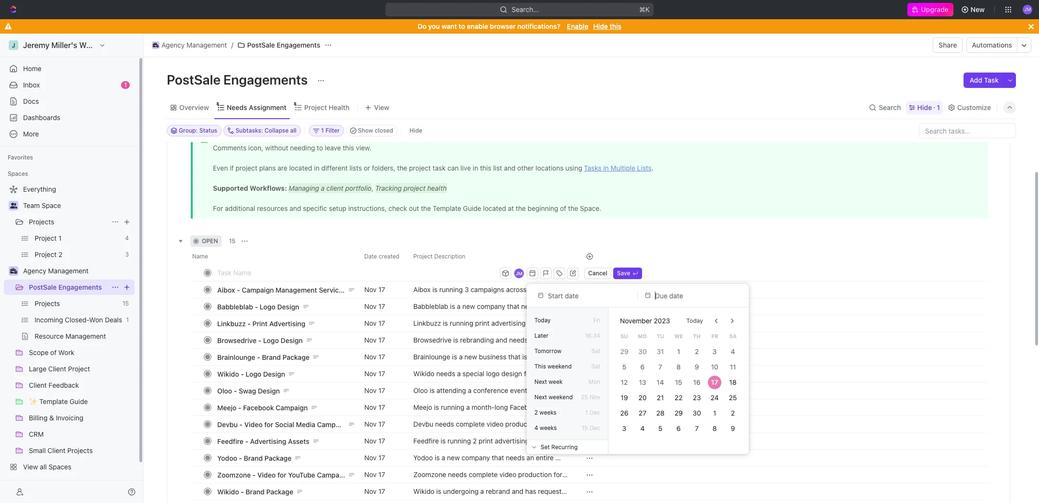 Task type: vqa. For each thing, say whether or not it's contained in the screenshot.
"-" associated with 04
no



Task type: describe. For each thing, give the bounding box(es) containing it.
2 horizontal spatial management
[[276, 286, 317, 294]]

creation.
[[527, 328, 554, 336]]

brainlounge - brand package
[[217, 353, 310, 361]]

14
[[657, 379, 665, 387]]

team
[[23, 202, 40, 210]]

a inside the wikido needs a special logo design for one of their sub-brands.
[[457, 370, 461, 378]]

an inside yodoo is a new company that needs an entire brand package including logo design.
[[527, 454, 535, 462]]

2 down 18
[[732, 409, 736, 418]]

advertising inside feedfire is running 2 print advertising campaigns and needs creation of the assets.
[[495, 437, 530, 445]]

1 vertical spatial engagements
[[224, 72, 308, 88]]

31
[[657, 348, 665, 356]]

1 vertical spatial 15
[[676, 379, 683, 387]]

0 horizontal spatial youtube
[[288, 471, 316, 479]]

Search tasks... text field
[[920, 124, 1016, 138]]

zoomzone for zoomzone - video for youtube campaign
[[217, 471, 251, 479]]

Due date text field
[[656, 292, 735, 300]]

devbu for devbu needs complete video production for an upcoming social media campaign.
[[414, 420, 434, 429]]

social
[[275, 421, 294, 429]]

0 horizontal spatial 8
[[677, 363, 681, 371]]

to inside zoomzone needs complete video production for a youtube campaign to increase brand awareness.
[[474, 480, 480, 488]]

search...
[[512, 5, 539, 13]]

linkbuzz - print advertising link
[[215, 317, 357, 331]]

brands.
[[444, 379, 468, 387]]

dashboards
[[23, 114, 60, 122]]

0 vertical spatial postsale engagements link
[[235, 39, 323, 51]]

- for oloo - swag design
[[234, 387, 237, 395]]

0 vertical spatial postsale engagements
[[247, 41, 321, 49]]

- for wikido - brand package
[[241, 488, 244, 496]]

browsedrive for browsedrive is rebranding and needs a new, mod ern logo.
[[414, 336, 452, 344]]

swag
[[239, 387, 256, 395]]

dec for 15 dec
[[590, 425, 601, 432]]

save
[[617, 270, 631, 277]]

feedfire - advertising assets link
[[215, 435, 357, 449]]

- for wikido - logo design
[[241, 370, 244, 378]]

0 horizontal spatial 7
[[659, 363, 663, 371]]

add task button
[[965, 73, 1005, 88]]

and inside linkbuzz is running print advertising in a well- known magazine and needs content creation.
[[467, 328, 479, 336]]

for inside zoomzone needs complete video production for a youtube campaign to increase brand awareness.
[[554, 471, 563, 479]]

2023
[[654, 317, 671, 325]]

logo for browsedrive
[[263, 336, 279, 345]]

0 horizontal spatial today
[[535, 317, 551, 324]]

package
[[434, 463, 460, 471]]

21
[[658, 394, 665, 402]]

1 horizontal spatial 5
[[659, 425, 663, 433]]

0 vertical spatial 3
[[713, 348, 718, 356]]

linkbuzz for linkbuzz - print advertising
[[217, 320, 246, 328]]

is for browsedrive
[[454, 336, 459, 344]]

logo inside yodoo is a new company that needs an entire brand package including logo design.
[[492, 463, 505, 471]]

engagements inside tree
[[58, 283, 102, 291]]

add task
[[970, 76, 1000, 84]]

browsedrive - logo design
[[217, 336, 303, 345]]

automations button
[[968, 38, 1018, 52]]

facebook
[[243, 404, 274, 412]]

video for increase
[[500, 471, 517, 479]]

Start date text field
[[548, 292, 628, 300]]

12
[[621, 379, 628, 387]]

projects link
[[29, 215, 108, 230]]

aibox - campaign management services link
[[215, 283, 357, 297]]

fri
[[594, 317, 601, 324]]

next for next week
[[535, 379, 547, 386]]

- for brainlounge - brand package
[[257, 353, 260, 361]]

0 horizontal spatial 4
[[535, 425, 539, 432]]

27
[[639, 409, 647, 418]]

fr
[[712, 333, 719, 339]]

1 horizontal spatial 9
[[732, 425, 736, 433]]

linkbuzz is running print advertising in a well- known magazine and needs content creation.
[[414, 319, 556, 336]]

sa
[[730, 333, 737, 339]]

1 vertical spatial 30
[[693, 409, 702, 418]]

mon
[[589, 379, 601, 386]]

Task Name text field
[[217, 265, 498, 280]]

1 vertical spatial postsale engagements link
[[29, 280, 108, 295]]

today button
[[681, 314, 710, 329]]

22
[[675, 394, 683, 402]]

a inside yodoo is a new company that needs an entire brand package including logo design.
[[442, 454, 446, 462]]

cancel
[[589, 270, 608, 277]]

1 vertical spatial agency management link
[[23, 264, 133, 279]]

0 vertical spatial 15
[[229, 238, 236, 245]]

package for wikido - brand package
[[267, 488, 294, 496]]

devbu needs complete video production for an upcoming social media campaign. button
[[408, 416, 575, 437]]

sidebar navigation
[[0, 34, 144, 504]]

- for babbleblab - logo design
[[255, 303, 258, 311]]

task
[[985, 76, 1000, 84]]

next week
[[535, 379, 563, 386]]

next weekend
[[535, 394, 573, 401]]

do you want to enable browser notifications? enable hide this
[[418, 22, 622, 30]]

print
[[253, 320, 268, 328]]

health
[[329, 103, 350, 111]]

video for devbu
[[245, 421, 263, 429]]

zoomzone needs complete video production for a youtube campaign to increase brand awareness. button
[[408, 467, 575, 488]]

entire
[[536, 454, 554, 462]]

running for magazine
[[450, 319, 474, 328]]

26
[[621, 409, 629, 418]]

28
[[657, 409, 665, 418]]

do
[[418, 22, 427, 30]]

0 horizontal spatial 3
[[623, 425, 627, 433]]

favorites button
[[4, 152, 37, 164]]

yodoo for yodoo - brand package
[[217, 454, 237, 462]]

needs inside browsedrive is rebranding and needs a new, mod ern logo.
[[510, 336, 528, 344]]

1 horizontal spatial 29
[[675, 409, 683, 418]]

design for oloo - swag design
[[258, 387, 280, 395]]

media
[[466, 429, 485, 437]]

their
[[414, 379, 428, 387]]

recurring
[[552, 444, 578, 451]]

25 nov
[[581, 394, 601, 401]]

of inside the wikido needs a special logo design for one of their sub-brands.
[[548, 370, 555, 378]]

oloo
[[217, 387, 232, 395]]

want
[[442, 22, 457, 30]]

yodoo - brand package
[[217, 454, 292, 462]]

zoomzone - video for youtube campaign link
[[215, 468, 357, 482]]

1 horizontal spatial 7
[[695, 425, 699, 433]]

0 vertical spatial 6
[[641, 363, 645, 371]]

wikido - brand package
[[217, 488, 294, 496]]

a inside zoomzone needs complete video production for a youtube campaign to increase brand awareness.
[[565, 471, 568, 479]]

automations
[[973, 41, 1013, 49]]

weekend for this weekend
[[548, 363, 572, 370]]

0 horizontal spatial 30
[[639, 348, 647, 356]]

0 vertical spatial agency management
[[162, 41, 227, 49]]

next for next weekend
[[535, 394, 547, 401]]

yodoo is a new company that needs an entire brand package including logo design. button
[[408, 450, 575, 471]]

known
[[414, 328, 434, 336]]

overview link
[[177, 101, 209, 114]]

new
[[971, 5, 986, 13]]

devbu for devbu - video for social media campaign
[[217, 421, 238, 429]]

0 vertical spatial advertising
[[269, 320, 306, 328]]

th
[[694, 333, 701, 339]]

home link
[[4, 61, 135, 76]]

18
[[730, 379, 737, 387]]

is for linkbuzz
[[443, 319, 448, 328]]

1 horizontal spatial agency
[[162, 41, 185, 49]]

assignment
[[249, 103, 287, 111]]

needs inside devbu needs complete video production for an upcoming social media campaign.
[[436, 420, 454, 429]]

project health link
[[303, 101, 350, 114]]

19
[[621, 394, 628, 402]]

2 weeks
[[535, 409, 557, 417]]

25 for 25
[[730, 394, 738, 402]]

11
[[731, 363, 737, 371]]

0 vertical spatial 5
[[623, 363, 627, 371]]

and inside browsedrive is rebranding and needs a new, mod ern logo.
[[496, 336, 508, 344]]

business time image inside the agency management link
[[153, 43, 159, 48]]

for inside devbu needs complete video production for an upcoming social media campaign.
[[541, 420, 550, 429]]

1 horizontal spatial postsale
[[167, 72, 221, 88]]

complete for media
[[456, 420, 485, 429]]

0 vertical spatial to
[[459, 22, 466, 30]]

upgrade link
[[908, 3, 954, 16]]

- for browsedrive - logo design
[[258, 336, 262, 345]]

feedfire for feedfire - advertising assets
[[217, 437, 244, 446]]

23
[[693, 394, 701, 402]]

1 horizontal spatial 6
[[677, 425, 681, 433]]

production for campaign.
[[506, 420, 540, 429]]

20
[[639, 394, 647, 402]]

needs inside yodoo is a new company that needs an entire brand package including logo design.
[[506, 454, 525, 462]]

17
[[712, 379, 719, 387]]

company
[[462, 454, 490, 462]]

needs inside the wikido needs a special logo design for one of their sub-brands.
[[437, 370, 456, 378]]

set recurring
[[541, 444, 578, 451]]

devbu - video for social media campaign link
[[215, 418, 357, 432]]

tree inside 'sidebar' navigation
[[4, 182, 135, 492]]

this
[[610, 22, 622, 30]]

2 down th
[[695, 348, 699, 356]]

weeks for 2 weeks
[[540, 409, 557, 417]]

zoomzone - video for youtube campaign
[[217, 471, 349, 479]]



Task type: locate. For each thing, give the bounding box(es) containing it.
logo up brainlounge - brand package
[[263, 336, 279, 345]]

feedfire inside feedfire is running 2 print advertising campaigns and needs creation of the assets.
[[414, 437, 439, 445]]

5 down the 28
[[659, 425, 663, 433]]

/
[[232, 41, 233, 49]]

0 horizontal spatial agency
[[23, 267, 46, 275]]

babbleblab - logo design
[[217, 303, 299, 311]]

1 horizontal spatial 8
[[713, 425, 718, 433]]

1 sat from the top
[[592, 348, 601, 355]]

including
[[462, 463, 490, 471]]

production for increase
[[519, 471, 552, 479]]

spaces
[[8, 170, 28, 177]]

design inside oloo - swag design link
[[258, 387, 280, 395]]

1 vertical spatial postsale
[[167, 72, 221, 88]]

ern
[[414, 345, 424, 353]]

project health
[[305, 103, 350, 111]]

postsale inside tree
[[29, 283, 57, 291]]

production up campaign.
[[506, 420, 540, 429]]

yodoo down feedfire - advertising assets
[[217, 454, 237, 462]]

design up meejo - facebook campaign
[[258, 387, 280, 395]]

creation
[[448, 446, 473, 454]]

8
[[677, 363, 681, 371], [713, 425, 718, 433]]

brand
[[262, 353, 281, 361], [244, 454, 263, 462], [246, 488, 265, 496]]

an inside devbu needs complete video production for an upcoming social media campaign.
[[552, 420, 559, 429]]

- for devbu - video for social media campaign
[[240, 421, 243, 429]]

- inside feedfire - advertising assets link
[[245, 437, 249, 446]]

advertising up assets.
[[495, 437, 530, 445]]

a right 'in'
[[535, 319, 539, 328]]

running inside feedfire is running 2 print advertising campaigns and needs creation of the assets.
[[448, 437, 471, 445]]

youtube up wikido - brand package link
[[288, 471, 316, 479]]

1 vertical spatial print
[[479, 437, 493, 445]]

0 vertical spatial engagements
[[277, 41, 321, 49]]

feedfire up yodoo - brand package
[[217, 437, 244, 446]]

production inside zoomzone needs complete video production for a youtube campaign to increase brand awareness.
[[519, 471, 552, 479]]

linkbuzz inside linkbuzz - print advertising link
[[217, 320, 246, 328]]

logo up 'linkbuzz - print advertising'
[[260, 303, 276, 311]]

- inside brainlounge - brand package link
[[257, 353, 260, 361]]

1 vertical spatial of
[[475, 446, 481, 454]]

services
[[319, 286, 347, 294]]

yodoo is a new company that needs an entire brand package including logo design.
[[414, 454, 556, 471]]

brand left package
[[414, 463, 432, 471]]

favorites
[[8, 154, 33, 161]]

weeks
[[540, 409, 557, 417], [540, 425, 557, 432]]

0 vertical spatial weekend
[[548, 363, 572, 370]]

is for yodoo
[[435, 454, 440, 462]]

0 horizontal spatial to
[[459, 22, 466, 30]]

1 horizontal spatial devbu
[[414, 420, 434, 429]]

2 inside feedfire is running 2 print advertising campaigns and needs creation of the assets.
[[473, 437, 477, 445]]

24
[[711, 394, 720, 402]]

browsedrive up brainlounge
[[217, 336, 257, 345]]

1 horizontal spatial feedfire
[[414, 437, 439, 445]]

logo for babbleblab
[[260, 303, 276, 311]]

2 up '4 weeks'
[[535, 409, 538, 417]]

0 vertical spatial complete
[[456, 420, 485, 429]]

3 up 10
[[713, 348, 718, 356]]

is inside browsedrive is rebranding and needs a new, mod ern logo.
[[454, 336, 459, 344]]

browser
[[490, 22, 516, 30]]

linkbuzz down babbleblab
[[217, 320, 246, 328]]

brand down browsedrive - logo design
[[262, 353, 281, 361]]

3
[[713, 348, 718, 356], [623, 425, 627, 433]]

- inside meejo - facebook campaign link
[[238, 404, 242, 412]]

increase
[[482, 480, 508, 488]]

1 vertical spatial brand
[[510, 480, 528, 488]]

awareness.
[[530, 480, 565, 488]]

logo for wikido
[[246, 370, 262, 378]]

25 for 25 nov
[[581, 394, 588, 401]]

1 vertical spatial postsale engagements
[[167, 72, 311, 88]]

sub-
[[430, 379, 444, 387]]

is inside linkbuzz is running print advertising in a well- known magazine and needs content creation.
[[443, 319, 448, 328]]

for down yodoo - brand package link
[[278, 471, 287, 479]]

- for linkbuzz - print advertising
[[248, 320, 251, 328]]

devbu inside devbu needs complete video production for an upcoming social media campaign.
[[414, 420, 434, 429]]

rebranding
[[461, 336, 494, 344]]

1 vertical spatial an
[[527, 454, 535, 462]]

browsedrive up logo.
[[414, 336, 452, 344]]

30 down mo
[[639, 348, 647, 356]]

wikido inside the wikido needs a special logo design for one of their sub-brands.
[[414, 370, 435, 378]]

needs assignment link
[[225, 101, 287, 114]]

feedfire left social
[[414, 437, 439, 445]]

0 vertical spatial postsale
[[247, 41, 275, 49]]

linkbuzz
[[414, 319, 441, 328], [217, 320, 246, 328]]

for inside devbu - video for social media campaign link
[[265, 421, 273, 429]]

package for yodoo - brand package
[[265, 454, 292, 462]]

hide for hide
[[410, 127, 423, 134]]

video for zoomzone
[[258, 471, 276, 479]]

2 horizontal spatial and
[[496, 336, 508, 344]]

linkbuzz up 'known'
[[414, 319, 441, 328]]

video up increase in the left bottom of the page
[[500, 471, 517, 479]]

0 horizontal spatial hide
[[410, 127, 423, 134]]

design for browsedrive - logo design
[[281, 336, 303, 345]]

set
[[541, 444, 550, 451]]

oloo - swag design
[[217, 387, 280, 395]]

logo left design
[[487, 370, 500, 378]]

1 next from the top
[[535, 379, 547, 386]]

7 down 23
[[695, 425, 699, 433]]

dec for 1 dec
[[590, 409, 601, 417]]

29
[[621, 348, 629, 356], [675, 409, 683, 418]]

next up 2 weeks
[[535, 394, 547, 401]]

management
[[187, 41, 227, 49], [48, 267, 89, 275], [276, 286, 317, 294]]

video inside devbu needs complete video production for an upcoming social media campaign.
[[487, 420, 504, 429]]

babbleblab
[[217, 303, 253, 311]]

of inside feedfire is running 2 print advertising campaigns and needs creation of the assets.
[[475, 446, 481, 454]]

dec down 1 dec
[[590, 425, 601, 432]]

package down zoomzone - video for youtube campaign at the left of page
[[267, 488, 294, 496]]

0 horizontal spatial 25
[[581, 394, 588, 401]]

0 vertical spatial logo
[[260, 303, 276, 311]]

- for yodoo - brand package
[[239, 454, 242, 462]]

weeks up '4 weeks'
[[540, 409, 557, 417]]

0 vertical spatial 29
[[621, 348, 629, 356]]

0 horizontal spatial agency management
[[23, 267, 89, 275]]

next
[[535, 379, 547, 386], [535, 394, 547, 401]]

needs inside linkbuzz is running print advertising in a well- known magazine and needs content creation.
[[481, 328, 500, 336]]

advertising up content
[[492, 319, 526, 328]]

zoomzone down yodoo - brand package
[[217, 471, 251, 479]]

browsedrive is rebranding and needs a new, mod ern logo.
[[414, 336, 569, 353]]

10
[[712, 363, 719, 371]]

1 vertical spatial advertising
[[250, 437, 287, 446]]

for left social
[[265, 421, 273, 429]]

1 horizontal spatial 25
[[730, 394, 738, 402]]

15 dec
[[582, 425, 601, 432]]

to right want
[[459, 22, 466, 30]]

2 vertical spatial hide
[[410, 127, 423, 134]]

an down 2 weeks
[[552, 420, 559, 429]]

30 down 23
[[693, 409, 702, 418]]

2 vertical spatial logo
[[246, 370, 262, 378]]

postsale engagements link
[[235, 39, 323, 51], [29, 280, 108, 295]]

5 up 12
[[623, 363, 627, 371]]

logo down that
[[492, 463, 505, 471]]

1 vertical spatial management
[[48, 267, 89, 275]]

complete inside devbu needs complete video production for an upcoming social media campaign.
[[456, 420, 485, 429]]

search
[[880, 103, 902, 111]]

1 vertical spatial production
[[519, 471, 552, 479]]

0 horizontal spatial brand
[[414, 463, 432, 471]]

- for aibox - campaign management services
[[237, 286, 240, 294]]

0 horizontal spatial 5
[[623, 363, 627, 371]]

1 vertical spatial 29
[[675, 409, 683, 418]]

- inside oloo - swag design link
[[234, 387, 237, 395]]

0 vertical spatial sat
[[592, 348, 601, 355]]

team space
[[23, 202, 61, 210]]

yodoo for yodoo is a new company that needs an entire brand package including logo design.
[[414, 454, 433, 462]]

running up "magazine"
[[450, 319, 474, 328]]

devbu up upcoming
[[414, 420, 434, 429]]

is left social
[[441, 437, 446, 445]]

hide inside button
[[410, 127, 423, 134]]

that
[[492, 454, 504, 462]]

6 down 22 in the right of the page
[[677, 425, 681, 433]]

0 vertical spatial business time image
[[153, 43, 159, 48]]

0 vertical spatial agency
[[162, 41, 185, 49]]

meejo
[[217, 404, 237, 412]]

0 vertical spatial 8
[[677, 363, 681, 371]]

1 horizontal spatial browsedrive
[[414, 336, 452, 344]]

for up awareness.
[[554, 471, 563, 479]]

- for zoomzone - video for youtube campaign
[[253, 471, 256, 479]]

print up rebranding
[[476, 319, 490, 328]]

0 vertical spatial hide
[[594, 22, 608, 30]]

feedfire
[[414, 437, 439, 445], [217, 437, 244, 446]]

weeks up campaigns
[[540, 425, 557, 432]]

15 up 22 in the right of the page
[[676, 379, 683, 387]]

15 down 1 dec
[[582, 425, 588, 432]]

logo inside the wikido needs a special logo design for one of their sub-brands.
[[487, 370, 500, 378]]

29 down 22 in the right of the page
[[675, 409, 683, 418]]

for inside the wikido needs a special logo design for one of their sub-brands.
[[524, 370, 533, 378]]

a inside linkbuzz is running print advertising in a well- known magazine and needs content creation.
[[535, 319, 539, 328]]

browsedrive for browsedrive - logo design
[[217, 336, 257, 345]]

youtube inside zoomzone needs complete video production for a youtube campaign to increase brand awareness.
[[414, 480, 440, 488]]

assets.
[[495, 446, 517, 454]]

- for feedfire - advertising assets
[[245, 437, 249, 446]]

1 vertical spatial weekend
[[549, 394, 573, 401]]

agency inside tree
[[23, 267, 46, 275]]

for inside zoomzone - video for youtube campaign link
[[278, 471, 287, 479]]

- inside wikido - logo design link
[[241, 370, 244, 378]]

7 down 31
[[659, 363, 663, 371]]

brand down zoomzone - video for youtube campaign at the left of page
[[246, 488, 265, 496]]

the
[[483, 446, 493, 454]]

running for creation
[[448, 437, 471, 445]]

advertising inside linkbuzz is running print advertising in a well- known magazine and needs content creation.
[[492, 319, 526, 328]]

0 vertical spatial logo
[[487, 370, 500, 378]]

is left rebranding
[[454, 336, 459, 344]]

0 horizontal spatial agency management link
[[23, 264, 133, 279]]

15
[[229, 238, 236, 245], [676, 379, 683, 387], [582, 425, 588, 432]]

package up zoomzone - video for youtube campaign at the left of page
[[265, 454, 292, 462]]

2 25 from the left
[[730, 394, 738, 402]]

assets
[[288, 437, 310, 446]]

brand for wikido
[[246, 488, 265, 496]]

postsale engagements inside tree
[[29, 283, 102, 291]]

weeks for 4 weeks
[[540, 425, 557, 432]]

november 2023
[[621, 317, 671, 325]]

dec down the nov
[[590, 409, 601, 417]]

advertising up yodoo - brand package
[[250, 437, 287, 446]]

logo
[[487, 370, 500, 378], [492, 463, 505, 471]]

- inside browsedrive - logo design link
[[258, 336, 262, 345]]

9
[[695, 363, 699, 371], [732, 425, 736, 433]]

a up awareness.
[[565, 471, 568, 479]]

1 vertical spatial next
[[535, 394, 547, 401]]

complete inside zoomzone needs complete video production for a youtube campaign to increase brand awareness.
[[469, 471, 498, 479]]

needs inside zoomzone needs complete video production for a youtube campaign to increase brand awareness.
[[448, 471, 467, 479]]

1 horizontal spatial of
[[548, 370, 555, 378]]

16:34
[[585, 332, 601, 340]]

0 horizontal spatial business time image
[[10, 268, 17, 274]]

brand for brainlounge
[[262, 353, 281, 361]]

yodoo inside yodoo is a new company that needs an entire brand package including logo design.
[[414, 454, 433, 462]]

business time image
[[153, 43, 159, 48], [10, 268, 17, 274]]

1 25 from the left
[[581, 394, 588, 401]]

brand down feedfire - advertising assets
[[244, 454, 263, 462]]

video up wikido - brand package at the bottom left of the page
[[258, 471, 276, 479]]

- inside yodoo - brand package link
[[239, 454, 242, 462]]

0 vertical spatial an
[[552, 420, 559, 429]]

0 vertical spatial agency management link
[[150, 39, 230, 51]]

wikido for wikido - brand package
[[217, 488, 239, 496]]

yodoo - brand package link
[[215, 451, 357, 465]]

1 dec from the top
[[590, 409, 601, 417]]

video up campaign.
[[487, 420, 504, 429]]

1 horizontal spatial management
[[187, 41, 227, 49]]

next down the one
[[535, 379, 547, 386]]

campaign
[[442, 480, 472, 488]]

meejo - facebook campaign
[[217, 404, 308, 412]]

and
[[467, 328, 479, 336], [496, 336, 508, 344], [414, 446, 425, 454]]

zoomzone needs complete video production for a youtube campaign to increase brand awareness.
[[414, 471, 570, 488]]

agency management link
[[150, 39, 230, 51], [23, 264, 133, 279]]

2 horizontal spatial postsale
[[247, 41, 275, 49]]

running
[[450, 319, 474, 328], [448, 437, 471, 445]]

we
[[675, 333, 683, 339]]

search button
[[867, 101, 905, 114]]

mo
[[638, 333, 647, 339]]

browsedrive - logo design link
[[215, 334, 357, 348]]

complete for to
[[469, 471, 498, 479]]

1 horizontal spatial 3
[[713, 348, 718, 356]]

and inside feedfire is running 2 print advertising campaigns and needs creation of the assets.
[[414, 446, 425, 454]]

team space link
[[23, 198, 133, 214]]

1 vertical spatial weeks
[[540, 425, 557, 432]]

is for feedfire
[[441, 437, 446, 445]]

0 vertical spatial print
[[476, 319, 490, 328]]

1 vertical spatial video
[[500, 471, 517, 479]]

linkbuzz inside linkbuzz is running print advertising in a well- known magazine and needs content creation.
[[414, 319, 441, 328]]

sat for tomorrow
[[592, 348, 601, 355]]

25 left the nov
[[581, 394, 588, 401]]

1 vertical spatial 8
[[713, 425, 718, 433]]

a
[[535, 319, 539, 328], [530, 336, 534, 344], [457, 370, 461, 378], [442, 454, 446, 462], [565, 471, 568, 479]]

1 horizontal spatial brand
[[510, 480, 528, 488]]

2 horizontal spatial 4
[[731, 348, 736, 356]]

devbu - video for social media campaign
[[217, 421, 349, 429]]

wikido up the "their"
[[414, 370, 435, 378]]

upcoming
[[414, 429, 444, 437]]

logo
[[260, 303, 276, 311], [263, 336, 279, 345], [246, 370, 262, 378]]

business time image inside tree
[[10, 268, 17, 274]]

2 sat from the top
[[592, 363, 601, 370]]

- inside devbu - video for social media campaign link
[[240, 421, 243, 429]]

9 down 18
[[732, 425, 736, 433]]

4 down 27
[[641, 425, 645, 433]]

2 vertical spatial postsale
[[29, 283, 57, 291]]

29 down su
[[621, 348, 629, 356]]

brand for yodoo
[[244, 454, 263, 462]]

hide for hide 1
[[918, 103, 933, 111]]

0 vertical spatial package
[[283, 353, 310, 361]]

weekend down week
[[549, 394, 573, 401]]

user group image
[[10, 203, 17, 209]]

to
[[459, 22, 466, 30], [474, 480, 480, 488]]

today up th
[[687, 317, 704, 325]]

15 right open
[[229, 238, 236, 245]]

1 horizontal spatial linkbuzz
[[414, 319, 441, 328]]

1 horizontal spatial 4
[[641, 425, 645, 433]]

brand inside yodoo is a new company that needs an entire brand package including logo design.
[[414, 463, 432, 471]]

1 horizontal spatial 15
[[582, 425, 588, 432]]

engagements
[[277, 41, 321, 49], [224, 72, 308, 88], [58, 283, 102, 291]]

brainlounge - brand package link
[[215, 350, 357, 364]]

design inside browsedrive - logo design link
[[281, 336, 303, 345]]

0 horizontal spatial devbu
[[217, 421, 238, 429]]

1 horizontal spatial business time image
[[153, 43, 159, 48]]

design
[[502, 370, 523, 378]]

package for brainlounge - brand package
[[283, 353, 310, 361]]

- inside wikido - brand package link
[[241, 488, 244, 496]]

sat for this weekend
[[592, 363, 601, 370]]

1 horizontal spatial zoomzone
[[414, 471, 447, 479]]

complete up increase in the left bottom of the page
[[469, 471, 498, 479]]

for left the one
[[524, 370, 533, 378]]

- inside babbleblab - logo design link
[[255, 303, 258, 311]]

video inside zoomzone needs complete video production for a youtube campaign to increase brand awareness.
[[500, 471, 517, 479]]

2 horizontal spatial hide
[[918, 103, 933, 111]]

to down including
[[474, 480, 480, 488]]

aibox
[[217, 286, 235, 294]]

production up awareness.
[[519, 471, 552, 479]]

brand down design.
[[510, 480, 528, 488]]

1 horizontal spatial and
[[467, 328, 479, 336]]

today inside button
[[687, 317, 704, 325]]

linkbuzz for linkbuzz is running print advertising in a well- known magazine and needs content creation.
[[414, 319, 441, 328]]

browsedrive
[[414, 336, 452, 344], [217, 336, 257, 345]]

wikido - brand package link
[[215, 485, 357, 499]]

is up "magazine"
[[443, 319, 448, 328]]

linkbuzz - print advertising
[[217, 320, 306, 328]]

management inside tree
[[48, 267, 89, 275]]

design inside wikido - logo design link
[[263, 370, 285, 378]]

0 vertical spatial 9
[[695, 363, 699, 371]]

1 horizontal spatial to
[[474, 480, 480, 488]]

running up creation at the left bottom of the page
[[448, 437, 471, 445]]

0 vertical spatial video
[[487, 420, 504, 429]]

2 vertical spatial management
[[276, 286, 317, 294]]

0 horizontal spatial 15
[[229, 238, 236, 245]]

zoomzone for zoomzone needs complete video production for a youtube campaign to increase brand awareness.
[[414, 471, 447, 479]]

video for campaign.
[[487, 420, 504, 429]]

is inside yodoo is a new company that needs an entire brand package including logo design.
[[435, 454, 440, 462]]

is inside feedfire is running 2 print advertising campaigns and needs creation of the assets.
[[441, 437, 446, 445]]

1 vertical spatial hide
[[918, 103, 933, 111]]

share
[[939, 41, 958, 49]]

1 vertical spatial youtube
[[414, 480, 440, 488]]

tree
[[4, 182, 135, 492]]

today
[[535, 317, 551, 324], [687, 317, 704, 325]]

- inside linkbuzz - print advertising link
[[248, 320, 251, 328]]

design down brainlounge - brand package
[[263, 370, 285, 378]]

video down the facebook at the left bottom
[[245, 421, 263, 429]]

a inside browsedrive is rebranding and needs a new, mod ern logo.
[[530, 336, 534, 344]]

2 vertical spatial 15
[[582, 425, 588, 432]]

8 down 24
[[713, 425, 718, 433]]

devbu down meejo
[[217, 421, 238, 429]]

wikido for wikido needs a special logo design for one of their sub-brands.
[[414, 370, 435, 378]]

a left later
[[530, 336, 534, 344]]

print inside feedfire is running 2 print advertising campaigns and needs creation of the assets.
[[479, 437, 493, 445]]

feedfire for feedfire is running 2 print advertising campaigns and needs creation of the assets.
[[414, 437, 439, 445]]

aibox - campaign management services
[[217, 286, 347, 294]]

an left entire
[[527, 454, 535, 462]]

youtube down package
[[414, 480, 440, 488]]

browsedrive inside browsedrive is rebranding and needs a new, mod ern logo.
[[414, 336, 452, 344]]

a up package
[[442, 454, 446, 462]]

1 dec
[[586, 409, 601, 417]]

wikido down yodoo - brand package
[[217, 488, 239, 496]]

- inside aibox - campaign management services link
[[237, 286, 240, 294]]

advertising up browsedrive - logo design link
[[269, 320, 306, 328]]

1 inside 'sidebar' navigation
[[124, 81, 127, 89]]

sat up mon
[[592, 363, 601, 370]]

zoomzone inside zoomzone needs complete video production for a youtube campaign to increase brand awareness.
[[414, 471, 447, 479]]

1 vertical spatial brand
[[244, 454, 263, 462]]

2 next from the top
[[535, 394, 547, 401]]

3 down 26
[[623, 425, 627, 433]]

0 horizontal spatial 29
[[621, 348, 629, 356]]

1 horizontal spatial hide
[[594, 22, 608, 30]]

1 vertical spatial agency management
[[23, 267, 89, 275]]

0 horizontal spatial 9
[[695, 363, 699, 371]]

browsedrive is rebranding and needs a new, mod ern logo. button
[[408, 332, 575, 353]]

1 vertical spatial dec
[[590, 425, 601, 432]]

2 dec from the top
[[590, 425, 601, 432]]

30
[[639, 348, 647, 356], [693, 409, 702, 418]]

design for wikido - logo design
[[263, 370, 285, 378]]

design for babbleblab - logo design
[[277, 303, 299, 311]]

special
[[463, 370, 485, 378]]

1 vertical spatial agency
[[23, 267, 46, 275]]

hide button
[[406, 125, 427, 137]]

0 horizontal spatial browsedrive
[[217, 336, 257, 345]]

notifications?
[[518, 22, 561, 30]]

running inside linkbuzz is running print advertising in a well- known magazine and needs content creation.
[[450, 319, 474, 328]]

- for meejo - facebook campaign
[[238, 404, 242, 412]]

design inside babbleblab - logo design link
[[277, 303, 299, 311]]

0 horizontal spatial feedfire
[[217, 437, 244, 446]]

2 vertical spatial postsale engagements
[[29, 283, 102, 291]]

agency management inside tree
[[23, 267, 89, 275]]

print inside linkbuzz is running print advertising in a well- known magazine and needs content creation.
[[476, 319, 490, 328]]

print up the
[[479, 437, 493, 445]]

1 horizontal spatial agency management link
[[150, 39, 230, 51]]

logo up oloo - swag design
[[246, 370, 262, 378]]

1 horizontal spatial agency management
[[162, 41, 227, 49]]

4 up campaigns
[[535, 425, 539, 432]]

campaign.
[[487, 429, 519, 437]]

wikido up the oloo
[[217, 370, 239, 378]]

weekend for next weekend
[[549, 394, 573, 401]]

0 horizontal spatial postsale
[[29, 283, 57, 291]]

feedfire - advertising assets
[[217, 437, 310, 446]]

9 up 16
[[695, 363, 699, 371]]

feedfire is running 2 print advertising campaigns and needs creation of the assets.
[[414, 437, 567, 454]]

zoomzone up campaign
[[414, 471, 447, 479]]

sat down 16:34
[[592, 348, 601, 355]]

2 up the 'company'
[[473, 437, 477, 445]]

yodoo down upcoming
[[414, 454, 433, 462]]

- inside zoomzone - video for youtube campaign link
[[253, 471, 256, 479]]

of left the
[[475, 446, 481, 454]]

0 horizontal spatial and
[[414, 446, 425, 454]]

tree containing team space
[[4, 182, 135, 492]]

wikido for wikido - logo design
[[217, 370, 239, 378]]

production inside devbu needs complete video production for an upcoming social media campaign.
[[506, 420, 540, 429]]

design up linkbuzz - print advertising link
[[277, 303, 299, 311]]

needs assignment
[[227, 103, 287, 111]]

design up brainlounge - brand package link
[[281, 336, 303, 345]]

hide
[[594, 22, 608, 30], [918, 103, 933, 111], [410, 127, 423, 134]]

zoomzone inside zoomzone - video for youtube campaign link
[[217, 471, 251, 479]]

later
[[535, 332, 549, 340]]

a up brands.
[[457, 370, 461, 378]]

is up package
[[435, 454, 440, 462]]

brand inside zoomzone needs complete video production for a youtube campaign to increase brand awareness.
[[510, 480, 528, 488]]

needs inside feedfire is running 2 print advertising campaigns and needs creation of the assets.
[[427, 446, 446, 454]]



